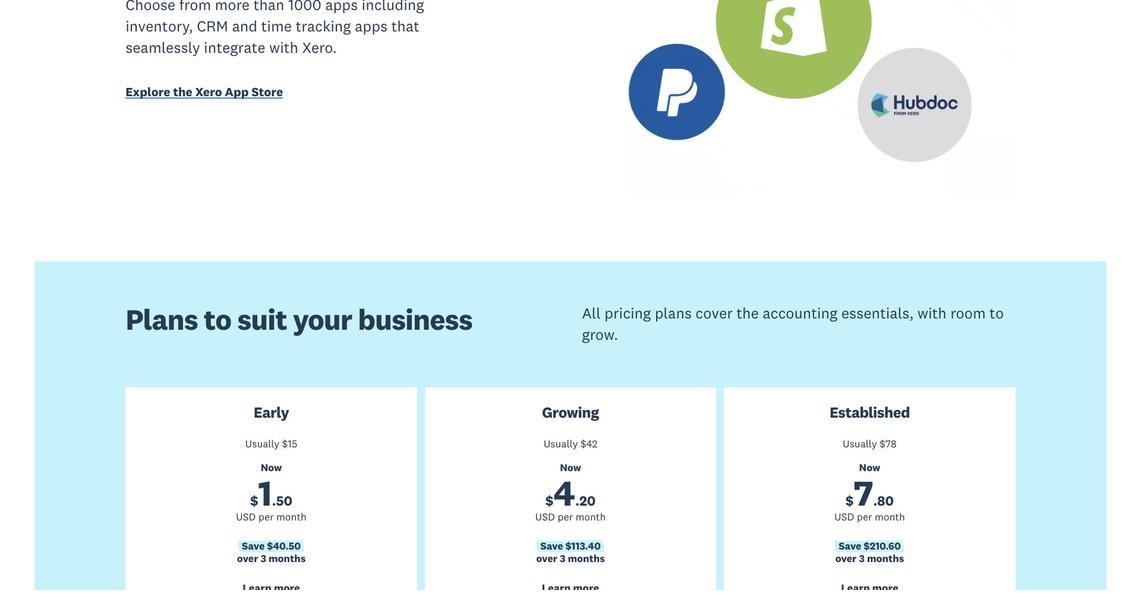 Task type: locate. For each thing, give the bounding box(es) containing it.
3 usually from the left
[[843, 438, 877, 451]]

3 for 7
[[859, 552, 865, 565]]

0 horizontal spatial save
[[242, 540, 265, 553]]

save $210.60
[[839, 540, 901, 553]]

$ down established
[[880, 438, 886, 451]]

now for 1
[[261, 462, 282, 475]]

1 months from the left
[[269, 552, 306, 565]]

per up save $210.60
[[857, 511, 873, 524]]

. up save $40.50
[[272, 492, 276, 509]]

3 3 from the left
[[859, 552, 865, 565]]

1 horizontal spatial over
[[536, 552, 558, 565]]

1 over from the left
[[237, 552, 258, 565]]

0 horizontal spatial .
[[272, 492, 276, 509]]

usd up save $210.60
[[835, 511, 855, 524]]

usually for 4
[[544, 438, 578, 451]]

with
[[269, 38, 298, 57], [918, 304, 947, 323]]

. up save $210.60
[[874, 492, 878, 509]]

2 3 from the left
[[560, 552, 566, 565]]

save
[[242, 540, 265, 553], [541, 540, 563, 553], [839, 540, 862, 553]]

over 3 months
[[237, 552, 306, 565], [536, 552, 605, 565], [836, 552, 904, 565]]

2 . from the left
[[576, 492, 580, 509]]

. inside the $ 7 . 80
[[874, 492, 878, 509]]

usd per month for 7
[[835, 511, 905, 524]]

2 over from the left
[[536, 552, 558, 565]]

to
[[204, 301, 231, 338], [990, 304, 1004, 323]]

usually
[[245, 438, 280, 451], [544, 438, 578, 451], [843, 438, 877, 451]]

over for 1
[[237, 552, 258, 565]]

1 horizontal spatial to
[[990, 304, 1004, 323]]

.
[[272, 492, 276, 509], [576, 492, 580, 509], [874, 492, 878, 509]]

plans to suit your business
[[126, 301, 473, 338]]

from
[[179, 0, 211, 15]]

essentials,
[[842, 304, 914, 323]]

1 3 from the left
[[261, 552, 266, 565]]

1 horizontal spatial usually
[[544, 438, 578, 451]]

the right cover
[[737, 304, 759, 323]]

1 per from the left
[[258, 511, 274, 524]]

apps up tracking
[[325, 0, 358, 15]]

$ inside $ 4 . 20
[[546, 492, 554, 509]]

0 horizontal spatial now
[[261, 462, 282, 475]]

2 over 3 months from the left
[[536, 552, 605, 565]]

0 horizontal spatial per
[[258, 511, 274, 524]]

2 horizontal spatial now
[[859, 462, 881, 475]]

20
[[580, 492, 596, 509]]

3 for 4
[[560, 552, 566, 565]]

. up $113.40
[[576, 492, 580, 509]]

now for 4
[[560, 462, 581, 475]]

1 . from the left
[[272, 492, 276, 509]]

save left $113.40
[[541, 540, 563, 553]]

3 now from the left
[[859, 462, 881, 475]]

logos of several popular apps, aincluding shopify and  stripe  that connect to xero. image
[[582, 0, 1016, 195]]

per up save $113.40 at the bottom of page
[[558, 511, 573, 524]]

save left the $40.50
[[242, 540, 265, 553]]

months
[[269, 552, 306, 565], [568, 552, 605, 565], [867, 552, 904, 565]]

save left $210.60
[[839, 540, 862, 553]]

$ inside $ 1 . 50
[[250, 492, 258, 509]]

1 horizontal spatial over 3 months
[[536, 552, 605, 565]]

now down 'usually $ 78'
[[859, 462, 881, 475]]

per up save $40.50
[[258, 511, 274, 524]]

pricing
[[605, 304, 651, 323]]

1 horizontal spatial usd per month
[[535, 511, 606, 524]]

over left the $40.50
[[237, 552, 258, 565]]

over left $210.60
[[836, 552, 857, 565]]

established
[[830, 403, 910, 422]]

1 horizontal spatial 3
[[560, 552, 566, 565]]

3 save from the left
[[839, 540, 862, 553]]

usd per month down 20
[[535, 511, 606, 524]]

month down 50
[[276, 511, 307, 524]]

that
[[391, 17, 420, 36]]

apps down the including
[[355, 17, 388, 36]]

over for 7
[[836, 552, 857, 565]]

seamlessly
[[126, 38, 200, 57]]

app
[[225, 84, 249, 100]]

0 horizontal spatial with
[[269, 38, 298, 57]]

month down the 80
[[875, 511, 905, 524]]

2 usd per month from the left
[[535, 511, 606, 524]]

2 horizontal spatial usd per month
[[835, 511, 905, 524]]

2 horizontal spatial usually
[[843, 438, 877, 451]]

to inside all pricing plans cover the accounting essentials, with room to grow.
[[990, 304, 1004, 323]]

over
[[237, 552, 258, 565], [536, 552, 558, 565], [836, 552, 857, 565]]

3 . from the left
[[874, 492, 878, 509]]

usually $ 78
[[843, 438, 897, 451]]

0 horizontal spatial to
[[204, 301, 231, 338]]

over 3 months for 7
[[836, 552, 904, 565]]

apps
[[325, 0, 358, 15], [355, 17, 388, 36]]

3 month from the left
[[875, 511, 905, 524]]

2 save from the left
[[541, 540, 563, 553]]

1 horizontal spatial .
[[576, 492, 580, 509]]

0 vertical spatial with
[[269, 38, 298, 57]]

1 vertical spatial apps
[[355, 17, 388, 36]]

. inside $ 1 . 50
[[272, 492, 276, 509]]

3 usd per month from the left
[[835, 511, 905, 524]]

1000
[[288, 0, 322, 15]]

month for 7
[[875, 511, 905, 524]]

save $40.50
[[242, 540, 301, 553]]

to right room
[[990, 304, 1004, 323]]

1 horizontal spatial per
[[558, 511, 573, 524]]

usd up save $113.40 at the bottom of page
[[535, 511, 555, 524]]

0 horizontal spatial usd
[[236, 511, 256, 524]]

0 horizontal spatial 3
[[261, 552, 266, 565]]

1 horizontal spatial the
[[737, 304, 759, 323]]

usd for 4
[[535, 511, 555, 524]]

1 horizontal spatial now
[[560, 462, 581, 475]]

. for 4
[[576, 492, 580, 509]]

over 3 months for 4
[[536, 552, 605, 565]]

usd per month down the 80
[[835, 511, 905, 524]]

2 per from the left
[[558, 511, 573, 524]]

$ left the 80
[[846, 492, 854, 509]]

1 horizontal spatial usd
[[535, 511, 555, 524]]

the inside all pricing plans cover the accounting essentials, with room to grow.
[[737, 304, 759, 323]]

per
[[258, 511, 274, 524], [558, 511, 573, 524], [857, 511, 873, 524]]

choose from more than 1000 apps including inventory, crm and time tracking apps that seamlessly integrate with xero.
[[126, 0, 424, 57]]

2 horizontal spatial usd
[[835, 511, 855, 524]]

month
[[276, 511, 307, 524], [576, 511, 606, 524], [875, 511, 905, 524]]

$113.40
[[566, 540, 601, 553]]

1 save from the left
[[242, 540, 265, 553]]

the left the xero
[[173, 84, 192, 100]]

1 horizontal spatial save
[[541, 540, 563, 553]]

business
[[358, 301, 473, 338]]

0 horizontal spatial over
[[237, 552, 258, 565]]

all
[[582, 304, 601, 323]]

0 horizontal spatial month
[[276, 511, 307, 524]]

3 over from the left
[[836, 552, 857, 565]]

3 per from the left
[[857, 511, 873, 524]]

2 months from the left
[[568, 552, 605, 565]]

usually left 78
[[843, 438, 877, 451]]

2 horizontal spatial over 3 months
[[836, 552, 904, 565]]

usually left 42
[[544, 438, 578, 451]]

accounting
[[763, 304, 838, 323]]

months down 50
[[269, 552, 306, 565]]

over left $113.40
[[536, 552, 558, 565]]

now down usually $ 42
[[560, 462, 581, 475]]

usd left 1
[[236, 511, 256, 524]]

2 horizontal spatial months
[[867, 552, 904, 565]]

$ 7 . 80
[[846, 471, 894, 515]]

1 horizontal spatial months
[[568, 552, 605, 565]]

0 horizontal spatial over 3 months
[[237, 552, 306, 565]]

usd per month
[[236, 511, 307, 524], [535, 511, 606, 524], [835, 511, 905, 524]]

2 usd from the left
[[535, 511, 555, 524]]

1 horizontal spatial with
[[918, 304, 947, 323]]

2 horizontal spatial .
[[874, 492, 878, 509]]

0 horizontal spatial usually
[[245, 438, 280, 451]]

usually left 15
[[245, 438, 280, 451]]

3 usd from the left
[[835, 511, 855, 524]]

1 usually from the left
[[245, 438, 280, 451]]

3 over 3 months from the left
[[836, 552, 904, 565]]

2 horizontal spatial over
[[836, 552, 857, 565]]

3 months from the left
[[867, 552, 904, 565]]

. inside $ 4 . 20
[[576, 492, 580, 509]]

usd for 1
[[236, 511, 256, 524]]

usd
[[236, 511, 256, 524], [535, 511, 555, 524], [835, 511, 855, 524]]

tracking
[[296, 17, 351, 36]]

with down time
[[269, 38, 298, 57]]

50
[[276, 492, 293, 509]]

$ left 50
[[250, 492, 258, 509]]

1 now from the left
[[261, 462, 282, 475]]

with left room
[[918, 304, 947, 323]]

months down 20
[[568, 552, 605, 565]]

1 usd from the left
[[236, 511, 256, 524]]

1 month from the left
[[276, 511, 307, 524]]

3
[[261, 552, 266, 565], [560, 552, 566, 565], [859, 552, 865, 565]]

1 usd per month from the left
[[236, 511, 307, 524]]

2 month from the left
[[576, 511, 606, 524]]

now
[[261, 462, 282, 475], [560, 462, 581, 475], [859, 462, 881, 475]]

growing
[[542, 403, 599, 422]]

1 vertical spatial with
[[918, 304, 947, 323]]

months down the 80
[[867, 552, 904, 565]]

1 vertical spatial the
[[737, 304, 759, 323]]

usually for 1
[[245, 438, 280, 451]]

0 horizontal spatial months
[[269, 552, 306, 565]]

2 now from the left
[[560, 462, 581, 475]]

month down 20
[[576, 511, 606, 524]]

save $113.40
[[541, 540, 601, 553]]

2 horizontal spatial save
[[839, 540, 862, 553]]

over for 4
[[536, 552, 558, 565]]

$ left 20
[[546, 492, 554, 509]]

2 horizontal spatial per
[[857, 511, 873, 524]]

1 horizontal spatial month
[[576, 511, 606, 524]]

$ down early
[[282, 438, 288, 451]]

0 vertical spatial the
[[173, 84, 192, 100]]

$
[[282, 438, 288, 451], [581, 438, 586, 451], [880, 438, 886, 451], [250, 492, 258, 509], [546, 492, 554, 509], [846, 492, 854, 509]]

1 over 3 months from the left
[[237, 552, 306, 565]]

0 horizontal spatial usd per month
[[236, 511, 307, 524]]

explore the xero app store
[[126, 84, 283, 100]]

2 horizontal spatial 3
[[859, 552, 865, 565]]

crm
[[197, 17, 228, 36]]

2 horizontal spatial month
[[875, 511, 905, 524]]

early
[[254, 403, 289, 422]]

now down usually $ 15
[[261, 462, 282, 475]]

2 usually from the left
[[544, 438, 578, 451]]

3 for 1
[[261, 552, 266, 565]]

usd per month for 4
[[535, 511, 606, 524]]

the
[[173, 84, 192, 100], [737, 304, 759, 323]]

to left suit on the left bottom of the page
[[204, 301, 231, 338]]

usd per month down 50
[[236, 511, 307, 524]]

grow.
[[582, 325, 618, 344]]



Task type: vqa. For each thing, say whether or not it's contained in the screenshot.


Task type: describe. For each thing, give the bounding box(es) containing it.
$ 4 . 20
[[546, 471, 596, 515]]

per for 7
[[857, 511, 873, 524]]

more
[[215, 0, 250, 15]]

months for 1
[[269, 552, 306, 565]]

save for 4
[[541, 540, 563, 553]]

over 3 months for 1
[[237, 552, 306, 565]]

xero.
[[302, 38, 337, 57]]

$ down growing
[[581, 438, 586, 451]]

save for 7
[[839, 540, 862, 553]]

per for 1
[[258, 511, 274, 524]]

xero
[[195, 84, 222, 100]]

choose
[[126, 0, 175, 15]]

with inside all pricing plans cover the accounting essentials, with room to grow.
[[918, 304, 947, 323]]

0 vertical spatial apps
[[325, 0, 358, 15]]

store
[[252, 84, 283, 100]]

. for 1
[[272, 492, 276, 509]]

. for 7
[[874, 492, 878, 509]]

4
[[554, 471, 576, 515]]

usually $ 42
[[544, 438, 598, 451]]

and
[[232, 17, 257, 36]]

$ 1 . 50
[[250, 471, 293, 515]]

per for 4
[[558, 511, 573, 524]]

plans
[[655, 304, 692, 323]]

usually $ 15
[[245, 438, 298, 451]]

78
[[886, 438, 897, 451]]

with inside choose from more than 1000 apps including inventory, crm and time tracking apps that seamlessly integrate with xero.
[[269, 38, 298, 57]]

your
[[293, 301, 352, 338]]

$ inside the $ 7 . 80
[[846, 492, 854, 509]]

80
[[878, 492, 894, 509]]

7
[[854, 471, 874, 515]]

including
[[362, 0, 424, 15]]

usd for 7
[[835, 511, 855, 524]]

$40.50
[[267, 540, 301, 553]]

month for 4
[[576, 511, 606, 524]]

explore the xero app store link
[[126, 84, 468, 103]]

months for 7
[[867, 552, 904, 565]]

time
[[261, 17, 292, 36]]

room
[[951, 304, 986, 323]]

$210.60
[[864, 540, 901, 553]]

15
[[288, 438, 298, 451]]

plans
[[126, 301, 198, 338]]

explore
[[126, 84, 170, 100]]

now for 7
[[859, 462, 881, 475]]

1
[[258, 471, 272, 515]]

all pricing plans cover the accounting essentials, with room to grow.
[[582, 304, 1004, 344]]

0 horizontal spatial the
[[173, 84, 192, 100]]

save for 1
[[242, 540, 265, 553]]

usd per month for 1
[[236, 511, 307, 524]]

integrate
[[204, 38, 266, 57]]

42
[[586, 438, 598, 451]]

suit
[[237, 301, 287, 338]]

months for 4
[[568, 552, 605, 565]]

month for 1
[[276, 511, 307, 524]]

than
[[254, 0, 285, 15]]

cover
[[696, 304, 733, 323]]

usually for 7
[[843, 438, 877, 451]]

inventory,
[[126, 17, 193, 36]]



